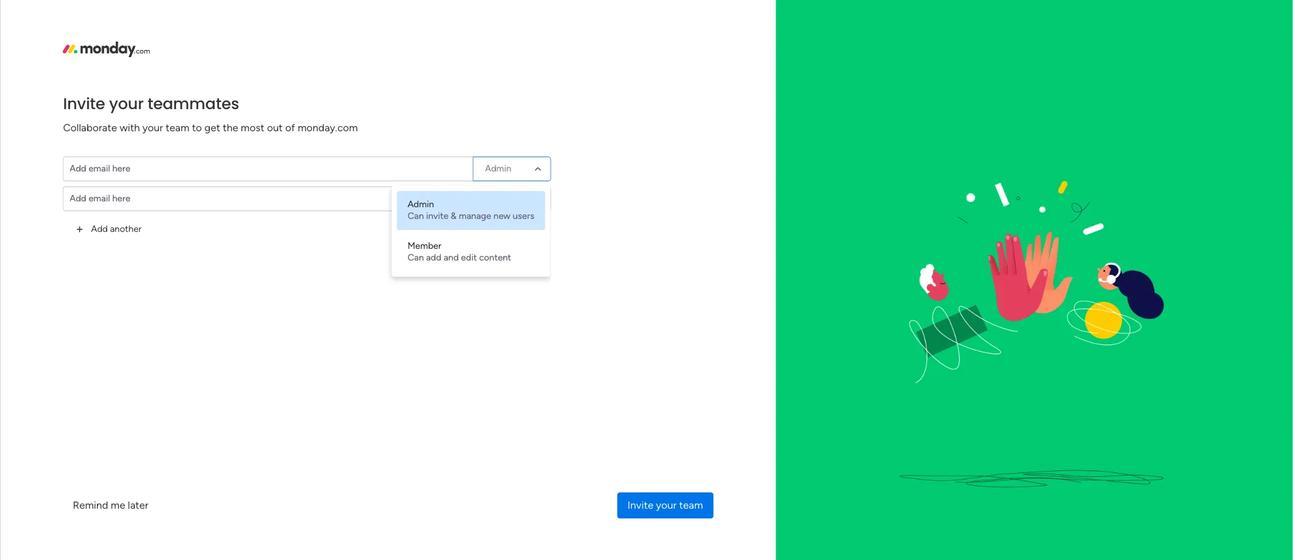 Task type: describe. For each thing, give the bounding box(es) containing it.
collaborate with your team to get the most out of monday.com
[[63, 121, 358, 134]]

Search in workspace field
[[27, 129, 109, 144]]

profile
[[1118, 187, 1146, 199]]

learn
[[1040, 469, 1066, 481]]

add
[[91, 223, 108, 234]]

workspace inside 'link'
[[380, 260, 424, 271]]

with
[[120, 121, 140, 134]]

of
[[285, 121, 295, 134]]

browse workspaces
[[15, 103, 96, 114]]

complete profile
[[1072, 187, 1146, 199]]

teammates
[[148, 93, 239, 114]]

is
[[97, 175, 103, 186]]

learn & get inspired
[[1040, 469, 1133, 481]]

another
[[110, 223, 142, 234]]

admin can invite & manage new users
[[408, 199, 535, 221]]

logo image
[[62, 42, 150, 57]]

your for invite your team
[[656, 499, 677, 512]]

install our mobile app link
[[1072, 202, 1235, 217]]

0 vertical spatial workspace
[[51, 175, 95, 186]]

can for can add and edit content
[[408, 252, 424, 263]]

most
[[241, 121, 265, 134]]

invite your team button
[[617, 493, 714, 519]]

me
[[111, 499, 125, 512]]

work management > main workspace link
[[250, 132, 433, 278]]

invite your teammates
[[63, 93, 239, 114]]

create
[[117, 189, 143, 200]]

this
[[42, 189, 57, 200]]

(0/1)
[[1168, 171, 1189, 182]]

templates image image
[[1052, 281, 1223, 371]]

team
[[1099, 171, 1123, 182]]

browse workspaces button
[[9, 99, 129, 120]]

add another
[[91, 223, 142, 234]]

install our mobile app
[[1072, 204, 1169, 215]]

the
[[223, 121, 238, 134]]

2 add email here email field from the top
[[62, 186, 473, 211]]

1 add email here email field from the top
[[62, 156, 473, 181]]

new
[[494, 210, 511, 221]]

install
[[1072, 204, 1098, 215]]

your for invite your teammates
[[109, 93, 144, 114]]

to inside invite your teammates dialog
[[192, 121, 202, 134]]

& inside admin can invite & manage new users
[[451, 210, 457, 221]]

remind
[[73, 499, 108, 512]]

join
[[23, 189, 40, 200]]

complete
[[1072, 187, 1116, 199]]

invite team members (0/1)
[[1072, 171, 1189, 182]]

get inside invite your teammates dialog
[[205, 121, 220, 134]]

add another button
[[62, 216, 152, 242]]

>
[[350, 260, 356, 271]]

1 vertical spatial workspace
[[60, 189, 104, 200]]

work management > main workspace
[[273, 260, 424, 271]]

app
[[1151, 204, 1169, 215]]

1 vertical spatial your
[[142, 121, 163, 134]]

collaborate
[[63, 121, 117, 134]]

can for can invite & manage new users
[[408, 210, 424, 221]]



Task type: vqa. For each thing, say whether or not it's contained in the screenshot.
Search in workspace field
yes



Task type: locate. For each thing, give the bounding box(es) containing it.
get left inspired
[[1078, 469, 1094, 481]]

0 vertical spatial &
[[451, 210, 457, 221]]

workspace
[[51, 175, 95, 186], [60, 189, 104, 200], [380, 260, 424, 271]]

1 horizontal spatial to
[[106, 189, 115, 200]]

get
[[205, 121, 220, 134], [1078, 469, 1094, 481]]

circle o image left team
[[1059, 172, 1068, 182]]

management
[[295, 260, 348, 271]]

0 horizontal spatial invite
[[63, 93, 105, 114]]

member can add and edit content
[[408, 240, 511, 263]]

circle o image
[[1059, 172, 1068, 182], [1059, 188, 1068, 198]]

workspace up this
[[51, 175, 95, 186]]

1 vertical spatial to
[[106, 189, 115, 200]]

monday.com
[[298, 121, 358, 134]]

0 vertical spatial invite
[[63, 93, 105, 114]]

invite
[[426, 210, 449, 221]]

invite your team
[[628, 499, 703, 512]]

manage
[[459, 210, 491, 221]]

remind me later
[[73, 499, 149, 512]]

0 vertical spatial add email here email field
[[62, 156, 473, 181]]

main
[[358, 260, 378, 271]]

0 vertical spatial get
[[205, 121, 220, 134]]

circle o image inside "complete profile" link
[[1059, 188, 1068, 198]]

team
[[166, 121, 190, 134], [680, 499, 703, 512]]

1 horizontal spatial get
[[1078, 469, 1094, 481]]

workspace down add to favorites icon
[[380, 260, 424, 271]]

0 vertical spatial to
[[192, 121, 202, 134]]

empty.
[[106, 175, 134, 186]]

1 vertical spatial team
[[680, 499, 703, 512]]

Add email here email field
[[62, 156, 473, 181], [62, 186, 473, 211]]

admin inside admin can invite & manage new users
[[408, 199, 434, 210]]

invite
[[63, 93, 105, 114], [1072, 171, 1097, 182], [628, 499, 654, 512]]

0 vertical spatial can
[[408, 210, 424, 221]]

join
[[99, 236, 114, 247]]

request to join
[[52, 236, 114, 247]]

to inside 'button'
[[88, 236, 97, 247]]

your
[[109, 93, 144, 114], [142, 121, 163, 134], [656, 499, 677, 512]]

can left invite
[[408, 210, 424, 221]]

remind me later button
[[62, 493, 159, 519]]

&
[[451, 210, 457, 221], [1069, 469, 1075, 481]]

team inside button
[[680, 499, 703, 512]]

invite team members (0/1) link
[[1059, 169, 1235, 184]]

0 horizontal spatial get
[[205, 121, 220, 134]]

to down the teammates
[[192, 121, 202, 134]]

circle o image for invite
[[1059, 172, 1068, 182]]

browse
[[15, 103, 45, 114]]

add to favorites image
[[407, 238, 420, 251]]

to inside this workspace is empty. join this workspace to create content.
[[106, 189, 115, 200]]

invite for invite your team
[[628, 499, 654, 512]]

can inside member can add and edit content
[[408, 252, 424, 263]]

2 vertical spatial your
[[656, 499, 677, 512]]

2 vertical spatial invite
[[628, 499, 654, 512]]

workspace up "content."
[[60, 189, 104, 200]]

content.
[[66, 203, 100, 214]]

member
[[408, 240, 442, 251]]

complete profile link
[[1059, 186, 1235, 201]]

out
[[267, 121, 283, 134]]

content
[[479, 252, 511, 263]]

work
[[273, 260, 292, 271]]

circle o image for complete
[[1059, 188, 1068, 198]]

invite inside button
[[628, 499, 654, 512]]

our
[[1100, 204, 1117, 215]]

& right learn
[[1069, 469, 1075, 481]]

inspired
[[1096, 469, 1133, 481]]

mobile
[[1119, 204, 1149, 215]]

invite your teammates dialog
[[0, 0, 1294, 561]]

members
[[1125, 171, 1166, 182]]

circle o image inside invite team members (0/1) link
[[1059, 172, 1068, 182]]

1 horizontal spatial team
[[680, 499, 703, 512]]

1 horizontal spatial &
[[1069, 469, 1075, 481]]

can down add to favorites icon
[[408, 252, 424, 263]]

1 vertical spatial invite
[[1072, 171, 1097, 182]]

request to join button
[[47, 232, 119, 253]]

to left join
[[88, 236, 97, 247]]

can inside admin can invite & manage new users
[[408, 210, 424, 221]]

circle o image left "complete"
[[1059, 188, 1068, 198]]

2 horizontal spatial to
[[192, 121, 202, 134]]

1 vertical spatial &
[[1069, 469, 1075, 481]]

1 vertical spatial add email here email field
[[62, 186, 473, 211]]

1 vertical spatial can
[[408, 252, 424, 263]]

this
[[32, 175, 49, 186]]

this workspace is empty. join this workspace to create content.
[[23, 175, 143, 214]]

to down empty.
[[106, 189, 115, 200]]

2 circle o image from the top
[[1059, 188, 1068, 198]]

can
[[408, 210, 424, 221], [408, 252, 424, 263]]

2 horizontal spatial invite
[[1072, 171, 1097, 182]]

1 horizontal spatial invite
[[628, 499, 654, 512]]

2 can from the top
[[408, 252, 424, 263]]

admin
[[485, 163, 512, 174], [485, 193, 512, 204], [408, 199, 434, 210]]

& right invite
[[451, 210, 457, 221]]

later
[[128, 499, 149, 512]]

0 horizontal spatial to
[[88, 236, 97, 247]]

0 vertical spatial team
[[166, 121, 190, 134]]

request
[[52, 236, 86, 247]]

1 can from the top
[[408, 210, 424, 221]]

0 vertical spatial your
[[109, 93, 144, 114]]

users
[[513, 210, 535, 221]]

2 vertical spatial to
[[88, 236, 97, 247]]

1 vertical spatial get
[[1078, 469, 1094, 481]]

get left the at the top left of page
[[205, 121, 220, 134]]

1 circle o image from the top
[[1059, 172, 1068, 182]]

0 horizontal spatial team
[[166, 121, 190, 134]]

and
[[444, 252, 459, 263]]

1 vertical spatial circle o image
[[1059, 188, 1068, 198]]

your inside button
[[656, 499, 677, 512]]

0 vertical spatial circle o image
[[1059, 172, 1068, 182]]

invite for invite team members (0/1)
[[1072, 171, 1097, 182]]

invite for invite your teammates
[[63, 93, 105, 114]]

invite your team image
[[844, 0, 1226, 561]]

edit
[[461, 252, 477, 263]]

to
[[192, 121, 202, 134], [106, 189, 115, 200], [88, 236, 97, 247]]

workspaces
[[47, 103, 96, 114]]

0 horizontal spatial &
[[451, 210, 457, 221]]

add
[[426, 252, 442, 263]]

2 vertical spatial workspace
[[380, 260, 424, 271]]



